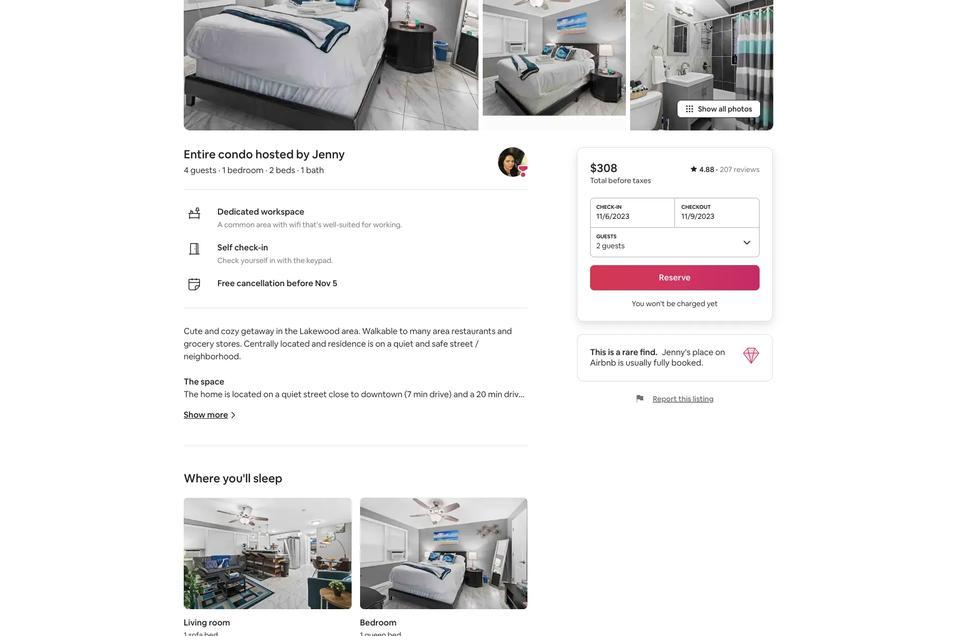 Task type: vqa. For each thing, say whether or not it's contained in the screenshot.
the leftmost Id
no



Task type: locate. For each thing, give the bounding box(es) containing it.
with up the free cancellation before nov 5
[[277, 256, 292, 265]]

to right access
[[263, 503, 271, 514]]

space down neighborhood.
[[201, 377, 224, 388]]

1 horizontal spatial you
[[632, 299, 645, 309]]

1 horizontal spatial we
[[346, 440, 359, 451]]

1 horizontal spatial area
[[433, 326, 450, 337]]

0 horizontal spatial on
[[263, 389, 273, 400]]

well
[[506, 402, 521, 413], [184, 440, 199, 451]]

1 vertical spatial area
[[433, 326, 450, 337]]

1 vertical spatial we
[[346, 440, 359, 451]]

1 horizontal spatial on
[[375, 339, 385, 350]]

jenny is a superhost. learn more about jenny. image
[[498, 147, 528, 177], [498, 147, 528, 177]]

as,
[[184, 414, 194, 426]]

rare
[[623, 347, 638, 358]]

getaway
[[241, 326, 274, 337]]

the up as,
[[194, 402, 207, 413]]

report this listing
[[653, 394, 714, 404]]

with down workspace
[[273, 220, 287, 230]]

on
[[375, 339, 385, 350], [716, 347, 725, 358], [263, 389, 273, 400]]

by jenny
[[296, 147, 345, 162]]

jenny's
[[662, 347, 691, 358]]

0 vertical spatial the
[[184, 377, 199, 388]]

2 horizontal spatial on
[[716, 347, 725, 358]]

before for $308
[[609, 176, 631, 185]]

street left /
[[450, 339, 473, 350]]

1 vertical spatial &
[[232, 414, 238, 426]]

1 vertical spatial the
[[184, 389, 199, 400]]

0 vertical spatial all
[[719, 104, 726, 114]]

1 vertical spatial 2
[[597, 241, 601, 251]]

1 vertical spatial located
[[232, 389, 262, 400]]

centrally
[[244, 339, 279, 350]]

stay.
[[239, 465, 257, 476]]

all left photos
[[719, 104, 726, 114]]

before for free
[[287, 278, 313, 289]]

on inside cute and cozy getaway in the lakewood area. walkable to many area restaurants and grocery stores. centrally located and residence is on a quiet and safe street / neighborhood.
[[375, 339, 385, 350]]

the left lakewood
[[285, 326, 298, 337]]

on right place
[[716, 347, 725, 358]]

a down walkable
[[387, 339, 392, 350]]

a inside cute and cozy getaway in the lakewood area. walkable to many area restaurants and grocery stores. centrally located and residence is on a quiet and safe street / neighborhood.
[[387, 339, 392, 350]]

&
[[451, 402, 457, 413], [232, 414, 238, 426]]

1 horizontal spatial guests
[[491, 427, 517, 438]]

an
[[392, 440, 402, 451]]

1 horizontal spatial min
[[488, 389, 502, 400]]

0 horizontal spatial 2
[[269, 165, 274, 176]]

0 horizontal spatial street
[[304, 389, 327, 400]]

the
[[293, 256, 305, 265], [285, 326, 298, 337], [194, 402, 207, 413], [196, 414, 209, 426], [288, 452, 301, 463], [273, 503, 286, 514]]

the left keypad.
[[293, 256, 305, 265]]

quiet down many on the bottom of page
[[394, 339, 414, 350]]

for right tea
[[463, 427, 474, 438]]

kept
[[484, 414, 501, 426]]

area inside cute and cozy getaway in the lakewood area. walkable to many area restaurants and grocery stores. centrally located and residence is on a quiet and safe street / neighborhood.
[[433, 326, 450, 337]]

min right the "20"
[[488, 389, 502, 400]]

11/6/2023
[[597, 212, 630, 221]]

area.
[[342, 326, 360, 337]]

1 horizontal spatial before
[[609, 176, 631, 185]]

· left 207
[[716, 165, 718, 174]]

1 left bath at the left
[[301, 165, 304, 176]]

0 vertical spatial home
[[200, 389, 223, 400]]

the up show more on the left bottom of page
[[184, 389, 199, 400]]

0 vertical spatial guests
[[191, 165, 217, 176]]

the space the home is located on a quiet street close to downtown (7 min drive) and a 20 min drive to the cleveland clinic main campus. close to downtown restaurants & night life, as well as, the rock & roll hall of fame, cleveland zoo, and nearby shopping. home is kept in excellent condition with all upgraded amenities. we offer coffee and tea for our guests as well as a toiletries such as shampoo, soap. we provide an iron and ironing board along with hair dryer. we have all the home essentials you may require to have a comfortable and enjoyable stay.
[[184, 377, 529, 476]]

space inside "the space the home is located on a quiet street close to downtown (7 min drive) and a 20 min drive to the cleveland clinic main campus. close to downtown restaurants & night life, as well as, the rock & roll hall of fame, cleveland zoo, and nearby shopping. home is kept in excellent condition with all upgraded amenities. we offer coffee and tea for our guests as well as a toiletries such as shampoo, soap. we provide an iron and ironing board along with hair dryer. we have all the home essentials you may require to have a comfortable and enjoyable stay."
[[201, 377, 224, 388]]

for
[[362, 220, 372, 230], [463, 427, 474, 438]]

area
[[256, 220, 271, 230], [433, 326, 450, 337]]

⭐️⭐️ warm &  romantic special moments⭐️⭐️ image 3 image
[[483, 0, 626, 131]]

min right '(7'
[[414, 389, 428, 400]]

the down neighborhood.
[[184, 377, 199, 388]]

· down condo
[[218, 165, 220, 176]]

the inside cute and cozy getaway in the lakewood area. walkable to many area restaurants and grocery stores. centrally located and residence is on a quiet and safe street / neighborhood.
[[285, 326, 298, 337]]

all down shampoo,
[[278, 452, 286, 463]]

1 horizontal spatial street
[[450, 339, 473, 350]]

2 down 11/6/2023
[[597, 241, 601, 251]]

0 vertical spatial show
[[698, 104, 717, 114]]

0 horizontal spatial 1
[[222, 165, 226, 176]]

4.88
[[700, 165, 715, 174]]

& left roll on the bottom
[[232, 414, 238, 426]]

keypad.
[[306, 256, 333, 265]]

0 horizontal spatial min
[[414, 389, 428, 400]]

downtown up nearby
[[362, 402, 403, 413]]

sofa bed for an extra person to sleep outside the bedroom. image
[[184, 498, 352, 610], [184, 498, 352, 610]]

street
[[450, 339, 473, 350], [304, 389, 327, 400]]

1 horizontal spatial for
[[463, 427, 474, 438]]

hair
[[202, 452, 217, 463]]

1 horizontal spatial 2
[[597, 241, 601, 251]]

home
[[200, 389, 223, 400], [303, 452, 325, 463]]

2 horizontal spatial guests
[[602, 241, 625, 251]]

on down walkable
[[375, 339, 385, 350]]

0 horizontal spatial quiet
[[282, 389, 302, 400]]

0 vertical spatial located
[[280, 339, 310, 350]]

0 vertical spatial space
[[201, 377, 224, 388]]

place
[[693, 347, 714, 358]]

0 horizontal spatial home
[[200, 389, 223, 400]]

you
[[632, 299, 645, 309], [184, 503, 198, 514]]

yourself
[[241, 256, 268, 265]]

2 vertical spatial we
[[243, 452, 256, 463]]

0 horizontal spatial area
[[256, 220, 271, 230]]

listing
[[693, 394, 714, 404]]

airbnb
[[590, 358, 616, 369]]

area up safe at bottom
[[433, 326, 450, 337]]

well down 'drive'
[[506, 402, 521, 413]]

1 horizontal spatial cleveland
[[306, 414, 345, 426]]

you will have access to the entire space
[[184, 503, 335, 514]]

1 vertical spatial downtown
[[362, 402, 403, 413]]

all
[[719, 104, 726, 114], [278, 427, 286, 438], [278, 452, 286, 463]]

4.88 · 207 reviews
[[700, 165, 760, 174]]

0 vertical spatial you
[[632, 299, 645, 309]]

you left won't
[[632, 299, 645, 309]]

restaurants up /
[[452, 326, 496, 337]]

1 vertical spatial quiet
[[282, 389, 302, 400]]

have right will
[[214, 503, 232, 514]]

is inside cute and cozy getaway in the lakewood area. walkable to many area restaurants and grocery stores. centrally located and residence is on a quiet and safe street / neighborhood.
[[368, 339, 374, 350]]

1 1 from the left
[[222, 165, 226, 176]]

1 vertical spatial space
[[312, 503, 335, 514]]

where
[[184, 471, 220, 486]]

guests up along
[[491, 427, 517, 438]]

2 inside entire condo hosted by jenny 4 guests · 1 bedroom · 2 beds · 1 bath
[[269, 165, 274, 176]]

0 horizontal spatial for
[[362, 220, 372, 230]]

quiet inside "the space the home is located on a quiet street close to downtown (7 min drive) and a 20 min drive to the cleveland clinic main campus. close to downtown restaurants & night life, as well as, the rock & roll hall of fame, cleveland zoo, and nearby shopping. home is kept in excellent condition with all upgraded amenities. we offer coffee and tea for our guests as well as a toiletries such as shampoo, soap. we provide an iron and ironing board along with hair dryer. we have all the home essentials you may require to have a comfortable and enjoyable stay."
[[282, 389, 302, 400]]

show more
[[184, 410, 228, 421]]

0 vertical spatial 2
[[269, 165, 274, 176]]

0 vertical spatial &
[[451, 402, 457, 413]]

you for you won't be charged yet
[[632, 299, 645, 309]]

0 horizontal spatial &
[[232, 414, 238, 426]]

in right getaway
[[276, 326, 283, 337]]

2 the from the top
[[184, 389, 199, 400]]

0 horizontal spatial located
[[232, 389, 262, 400]]

area down workspace
[[256, 220, 271, 230]]

1 horizontal spatial 1
[[301, 165, 304, 176]]

1 vertical spatial home
[[303, 452, 325, 463]]

home down shampoo,
[[303, 452, 325, 463]]

show inside button
[[698, 104, 717, 114]]

1 vertical spatial show
[[184, 410, 205, 421]]

you left will
[[184, 503, 198, 514]]

0 horizontal spatial well
[[184, 440, 199, 451]]

show up excellent
[[184, 410, 205, 421]]

· right the beds
[[297, 165, 299, 176]]

show all photos
[[698, 104, 753, 114]]

living room button
[[184, 498, 352, 637]]

in right yourself
[[270, 256, 275, 265]]

have down "such"
[[257, 452, 276, 463]]

0 vertical spatial restaurants
[[452, 326, 496, 337]]

1 horizontal spatial restaurants
[[452, 326, 496, 337]]

hall
[[255, 414, 269, 426]]

guests down 11/6/2023
[[602, 241, 625, 251]]

2 left the beds
[[269, 165, 274, 176]]

we up stay.
[[243, 452, 256, 463]]

as
[[496, 402, 504, 413], [519, 427, 527, 438], [201, 440, 209, 451], [273, 440, 282, 451]]

street inside "the space the home is located on a quiet street close to downtown (7 min drive) and a 20 min drive to the cleveland clinic main campus. close to downtown restaurants & night life, as well as, the rock & roll hall of fame, cleveland zoo, and nearby shopping. home is kept in excellent condition with all upgraded amenities. we offer coffee and tea for our guests as well as a toiletries such as shampoo, soap. we provide an iron and ironing board along with hair dryer. we have all the home essentials you may require to have a comfortable and enjoyable stay."
[[304, 389, 327, 400]]

this is a rare find.
[[590, 347, 658, 358]]

for inside "the space the home is located on a quiet street close to downtown (7 min drive) and a 20 min drive to the cleveland clinic main campus. close to downtown restaurants & night life, as well as, the rock & roll hall of fame, cleveland zoo, and nearby shopping. home is kept in excellent condition with all upgraded amenities. we offer coffee and tea for our guests as well as a toiletries such as shampoo, soap. we provide an iron and ironing board along with hair dryer. we have all the home essentials you may require to have a comfortable and enjoyable stay."
[[463, 427, 474, 438]]

min
[[414, 389, 428, 400], [488, 389, 502, 400]]

free
[[218, 278, 235, 289]]

0 horizontal spatial show
[[184, 410, 205, 421]]

guests
[[191, 165, 217, 176], [602, 241, 625, 251], [491, 427, 517, 438]]

to inside cute and cozy getaway in the lakewood area. walkable to many area restaurants and grocery stores. centrally located and residence is on a quiet and safe street / neighborhood.
[[400, 326, 408, 337]]

is
[[368, 339, 374, 350], [608, 347, 614, 358], [618, 358, 624, 369], [225, 389, 230, 400], [476, 414, 482, 426]]

· down hosted
[[266, 165, 267, 176]]

may
[[382, 452, 399, 463]]

home
[[451, 414, 474, 426]]

the up excellent
[[196, 414, 209, 426]]

to
[[400, 326, 408, 337], [351, 389, 359, 400], [184, 402, 192, 413], [352, 402, 360, 413], [430, 452, 438, 463], [263, 503, 271, 514]]

before left nov
[[287, 278, 313, 289]]

with up "such"
[[259, 427, 276, 438]]

1 horizontal spatial home
[[303, 452, 325, 463]]

with left hair at left
[[184, 452, 201, 463]]

2 min from the left
[[488, 389, 502, 400]]

0 horizontal spatial have
[[214, 503, 232, 514]]

0 horizontal spatial before
[[287, 278, 313, 289]]

1 vertical spatial you
[[184, 503, 198, 514]]

show
[[698, 104, 717, 114], [184, 410, 205, 421]]

is left usually
[[618, 358, 624, 369]]

self check-in check yourself in with the keypad.
[[218, 242, 333, 265]]

before inside $308 total before taxes
[[609, 176, 631, 185]]

workspace
[[261, 206, 304, 218]]

have
[[257, 452, 276, 463], [440, 452, 459, 463], [214, 503, 232, 514]]

1 vertical spatial for
[[463, 427, 474, 438]]

before down $308
[[609, 176, 631, 185]]

1 horizontal spatial located
[[280, 339, 310, 350]]

1 horizontal spatial show
[[698, 104, 717, 114]]

1 vertical spatial guests
[[602, 241, 625, 251]]

0 vertical spatial before
[[609, 176, 631, 185]]

0 vertical spatial for
[[362, 220, 372, 230]]

1 down condo
[[222, 165, 226, 176]]

to up zoo,
[[352, 402, 360, 413]]

0 vertical spatial we
[[370, 427, 382, 438]]

cleveland down "close"
[[306, 414, 345, 426]]

1 vertical spatial before
[[287, 278, 313, 289]]

amenities.
[[328, 427, 368, 438]]

1 vertical spatial street
[[304, 389, 327, 400]]

street up campus.
[[304, 389, 327, 400]]

room
[[209, 618, 230, 629]]

enjoyable
[[200, 465, 238, 476]]

safe
[[432, 339, 448, 350]]

is down walkable
[[368, 339, 374, 350]]

guests inside entire condo hosted by jenny 4 guests · 1 bedroom · 2 beds · 1 bath
[[191, 165, 217, 176]]

restaurants up 'shopping.'
[[405, 402, 449, 413]]

entire condo hosted by jenny 4 guests · 1 bedroom · 2 beds · 1 bath
[[184, 147, 345, 176]]

/
[[475, 339, 479, 350]]

located
[[280, 339, 310, 350], [232, 389, 262, 400]]

0 vertical spatial street
[[450, 339, 473, 350]]

⭐️⭐️ warm &  romantic special moments⭐️⭐️ image 5 image
[[630, 0, 774, 131]]

well down excellent
[[184, 440, 199, 451]]

to left many on the bottom of page
[[400, 326, 408, 337]]

in inside "the space the home is located on a quiet street close to downtown (7 min drive) and a 20 min drive to the cleveland clinic main campus. close to downtown restaurants & night life, as well as, the rock & roll hall of fame, cleveland zoo, and nearby shopping. home is kept in excellent condition with all upgraded amenities. we offer coffee and tea for our guests as well as a toiletries such as shampoo, soap. we provide an iron and ironing board along with hair dryer. we have all the home essentials you may require to have a comfortable and enjoyable stay."
[[503, 414, 510, 426]]

& left night
[[451, 402, 457, 413]]

a down ironing
[[460, 452, 465, 463]]

you won't be charged yet
[[632, 299, 718, 309]]

excellent
[[184, 427, 219, 438]]

stores.
[[216, 339, 242, 350]]

will
[[200, 503, 212, 514]]

for right suited
[[362, 220, 372, 230]]

quiet up main
[[282, 389, 302, 400]]

cleveland up rock
[[209, 402, 247, 413]]

0 vertical spatial area
[[256, 220, 271, 230]]

0 horizontal spatial space
[[201, 377, 224, 388]]

this
[[590, 347, 606, 358]]

hosted
[[255, 147, 294, 162]]

cancellation
[[237, 278, 285, 289]]

entire
[[184, 147, 216, 162]]

all down of
[[278, 427, 286, 438]]

2 vertical spatial guests
[[491, 427, 517, 438]]

downtown left '(7'
[[361, 389, 403, 400]]

show left photos
[[698, 104, 717, 114]]

is right this
[[608, 347, 614, 358]]

we up 'provide'
[[370, 427, 382, 438]]

as right life,
[[496, 402, 504, 413]]

207
[[720, 165, 733, 174]]

located up clinic
[[232, 389, 262, 400]]

1 horizontal spatial quiet
[[394, 339, 414, 350]]

you for you will have access to the entire space
[[184, 503, 198, 514]]

bedroom image
[[360, 498, 528, 610], [360, 498, 528, 610]]

we down amenities.
[[346, 440, 359, 451]]

on up clinic
[[263, 389, 273, 400]]

0 vertical spatial well
[[506, 402, 521, 413]]

home up show more button
[[200, 389, 223, 400]]

1 vertical spatial restaurants
[[405, 402, 449, 413]]

is inside jenny's place on airbnb is usually fully booked.
[[618, 358, 624, 369]]

a left the rare
[[616, 347, 621, 358]]

space right entire
[[312, 503, 335, 514]]

0 horizontal spatial guests
[[191, 165, 217, 176]]

in right kept
[[503, 414, 510, 426]]

entire
[[288, 503, 310, 514]]

0 horizontal spatial restaurants
[[405, 402, 449, 413]]

have down ironing
[[440, 452, 459, 463]]

0 horizontal spatial you
[[184, 503, 198, 514]]

with inside self check-in check yourself in with the keypad.
[[277, 256, 292, 265]]

located down lakewood
[[280, 339, 310, 350]]

0 horizontal spatial cleveland
[[209, 402, 247, 413]]

quiet inside cute and cozy getaway in the lakewood area. walkable to many area restaurants and grocery stores. centrally located and residence is on a quiet and safe street / neighborhood.
[[394, 339, 414, 350]]

0 vertical spatial quiet
[[394, 339, 414, 350]]

guests down entire
[[191, 165, 217, 176]]



Task type: describe. For each thing, give the bounding box(es) containing it.
for inside dedicated workspace a common area with wifi that's well-suited for working.
[[362, 220, 372, 230]]

such
[[253, 440, 271, 451]]

2 1 from the left
[[301, 165, 304, 176]]

booked.
[[672, 358, 704, 369]]

that's
[[303, 220, 322, 230]]

show more button
[[184, 410, 237, 421]]

on inside jenny's place on airbnb is usually fully booked.
[[716, 347, 725, 358]]

show for show more
[[184, 410, 205, 421]]

of
[[271, 414, 279, 426]]

1 the from the top
[[184, 377, 199, 388]]

a up hair at left
[[211, 440, 216, 451]]

in up yourself
[[261, 242, 268, 253]]

won't
[[646, 299, 665, 309]]

the down shampoo,
[[288, 452, 301, 463]]

essentials
[[327, 452, 364, 463]]

cute
[[184, 326, 203, 337]]

1 vertical spatial all
[[278, 427, 286, 438]]

access
[[234, 503, 261, 514]]

2 · from the left
[[266, 165, 267, 176]]

yet
[[707, 299, 718, 309]]

taxes
[[633, 176, 651, 185]]

0 horizontal spatial we
[[243, 452, 256, 463]]

shampoo,
[[284, 440, 322, 451]]

dedicated workspace a common area with wifi that's well-suited for working.
[[218, 206, 402, 230]]

the inside self check-in check yourself in with the keypad.
[[293, 256, 305, 265]]

drive)
[[430, 389, 452, 400]]

neighborhood.
[[184, 351, 241, 362]]

board
[[465, 440, 488, 451]]

report this listing button
[[636, 394, 714, 404]]

restaurants inside "the space the home is located on a quiet street close to downtown (7 min drive) and a 20 min drive to the cleveland clinic main campus. close to downtown restaurants & night life, as well as, the rock & roll hall of fame, cleveland zoo, and nearby shopping. home is kept in excellent condition with all upgraded amenities. we offer coffee and tea for our guests as well as a toiletries such as shampoo, soap. we provide an iron and ironing board along with hair dryer. we have all the home essentials you may require to have a comfortable and enjoyable stay."
[[405, 402, 449, 413]]

condo
[[218, 147, 253, 162]]

⭐️⭐️ warm &  romantic special moments⭐️⭐️ image 1 image
[[184, 0, 479, 131]]

all inside button
[[719, 104, 726, 114]]

campus.
[[292, 402, 326, 413]]

sleep
[[253, 471, 282, 486]]

iron
[[403, 440, 418, 451]]

guests inside "the space the home is located on a quiet street close to downtown (7 min drive) and a 20 min drive to the cleveland clinic main campus. close to downtown restaurants & night life, as well as, the rock & roll hall of fame, cleveland zoo, and nearby shopping. home is kept in excellent condition with all upgraded amenities. we offer coffee and tea for our guests as well as a toiletries such as shampoo, soap. we provide an iron and ironing board along with hair dryer. we have all the home essentials you may require to have a comfortable and enjoyable stay."
[[491, 427, 517, 438]]

jenny's place on airbnb is usually fully booked.
[[590, 347, 725, 369]]

is up our
[[476, 414, 482, 426]]

2 horizontal spatial have
[[440, 452, 459, 463]]

$308
[[590, 161, 618, 175]]

report
[[653, 394, 677, 404]]

roll
[[240, 414, 253, 426]]

guests inside dropdown button
[[602, 241, 625, 251]]

tea
[[448, 427, 461, 438]]

0 vertical spatial downtown
[[361, 389, 403, 400]]

3 · from the left
[[297, 165, 299, 176]]

cute and cozy getaway in the lakewood area. walkable to many area restaurants and grocery stores. centrally located and residence is on a quiet and safe street / neighborhood.
[[184, 326, 514, 362]]

cozy
[[221, 326, 239, 337]]

many
[[410, 326, 431, 337]]

1 · from the left
[[218, 165, 220, 176]]

5
[[333, 278, 337, 289]]

fully
[[654, 358, 670, 369]]

bedroom
[[360, 618, 397, 629]]

dryer.
[[219, 452, 241, 463]]

2 guests
[[597, 241, 625, 251]]

where you'll sleep region
[[180, 471, 532, 637]]

1 horizontal spatial &
[[451, 402, 457, 413]]

require
[[401, 452, 428, 463]]

total
[[590, 176, 607, 185]]

1 horizontal spatial well
[[506, 402, 521, 413]]

is up more
[[225, 389, 230, 400]]

street inside cute and cozy getaway in the lakewood area. walkable to many area restaurants and grocery stores. centrally located and residence is on a quiet and safe street / neighborhood.
[[450, 339, 473, 350]]

drive
[[504, 389, 524, 400]]

shopping.
[[411, 414, 449, 426]]

with inside dedicated workspace a common area with wifi that's well-suited for working.
[[273, 220, 287, 230]]

a up main
[[275, 389, 280, 400]]

dedicated
[[218, 206, 259, 218]]

1 horizontal spatial space
[[312, 503, 335, 514]]

living
[[184, 618, 207, 629]]

along
[[490, 440, 511, 451]]

this
[[679, 394, 691, 404]]

photos
[[728, 104, 753, 114]]

coffee
[[405, 427, 430, 438]]

nearby
[[382, 414, 409, 426]]

free cancellation before nov 5
[[218, 278, 337, 289]]

check
[[218, 256, 239, 265]]

4 · from the left
[[716, 165, 718, 174]]

2 vertical spatial all
[[278, 452, 286, 463]]

our
[[476, 427, 489, 438]]

more
[[207, 410, 228, 421]]

1 min from the left
[[414, 389, 428, 400]]

show for show all photos
[[698, 104, 717, 114]]

1 vertical spatial cleveland
[[306, 414, 345, 426]]

1 vertical spatial well
[[184, 440, 199, 451]]

2 guests button
[[590, 228, 760, 257]]

to right require
[[430, 452, 438, 463]]

area inside dedicated workspace a common area with wifi that's well-suited for working.
[[256, 220, 271, 230]]

to right "close" on the left bottom
[[351, 389, 359, 400]]

11/9/2023
[[682, 212, 715, 221]]

as down excellent
[[201, 440, 209, 451]]

a
[[218, 220, 223, 230]]

$308 total before taxes
[[590, 161, 651, 185]]

(7
[[404, 389, 412, 400]]

2 horizontal spatial we
[[370, 427, 382, 438]]

reviews
[[734, 165, 760, 174]]

check-
[[234, 242, 261, 253]]

soap.
[[324, 440, 344, 451]]

on inside "the space the home is located on a quiet street close to downtown (7 min drive) and a 20 min drive to the cleveland clinic main campus. close to downtown restaurants & night life, as well as, the rock & roll hall of fame, cleveland zoo, and nearby shopping. home is kept in excellent condition with all upgraded amenities. we offer coffee and tea for our guests as well as a toiletries such as shampoo, soap. we provide an iron and ironing board along with hair dryer. we have all the home essentials you may require to have a comfortable and enjoyable stay."
[[263, 389, 273, 400]]

in inside cute and cozy getaway in the lakewood area. walkable to many area restaurants and grocery stores. centrally located and residence is on a quiet and safe street / neighborhood.
[[276, 326, 283, 337]]

you
[[366, 452, 380, 463]]

20
[[477, 389, 486, 400]]

a left the "20"
[[470, 389, 475, 400]]

zoo,
[[346, 414, 364, 426]]

comfortable
[[467, 452, 515, 463]]

1 horizontal spatial have
[[257, 452, 276, 463]]

restaurants inside cute and cozy getaway in the lakewood area. walkable to many area restaurants and grocery stores. centrally located and residence is on a quiet and safe street / neighborhood.
[[452, 326, 496, 337]]

bedroom button
[[360, 498, 528, 637]]

condition
[[221, 427, 257, 438]]

reserve
[[659, 272, 691, 283]]

2 inside dropdown button
[[597, 241, 601, 251]]

beds
[[276, 165, 295, 176]]

self
[[218, 242, 233, 253]]

common
[[224, 220, 255, 230]]

bedroom
[[228, 165, 264, 176]]

nov
[[315, 278, 331, 289]]

charged
[[677, 299, 706, 309]]

close
[[329, 389, 349, 400]]

life,
[[480, 402, 494, 413]]

0 vertical spatial cleveland
[[209, 402, 247, 413]]

the left entire
[[273, 503, 286, 514]]

located inside cute and cozy getaway in the lakewood area. walkable to many area restaurants and grocery stores. centrally located and residence is on a quiet and safe street / neighborhood.
[[280, 339, 310, 350]]

reserve button
[[590, 265, 760, 291]]

located inside "the space the home is located on a quiet street close to downtown (7 min drive) and a 20 min drive to the cleveland clinic main campus. close to downtown restaurants & night life, as well as, the rock & roll hall of fame, cleveland zoo, and nearby shopping. home is kept in excellent condition with all upgraded amenities. we offer coffee and tea for our guests as well as a toiletries such as shampoo, soap. we provide an iron and ironing board along with hair dryer. we have all the home essentials you may require to have a comfortable and enjoyable stay."
[[232, 389, 262, 400]]

as right "such"
[[273, 440, 282, 451]]

working.
[[373, 220, 402, 230]]

to up as,
[[184, 402, 192, 413]]

show all photos button
[[677, 100, 761, 118]]

rock
[[211, 414, 230, 426]]

grocery
[[184, 339, 214, 350]]

as down 'drive'
[[519, 427, 527, 438]]

toiletries
[[217, 440, 252, 451]]



